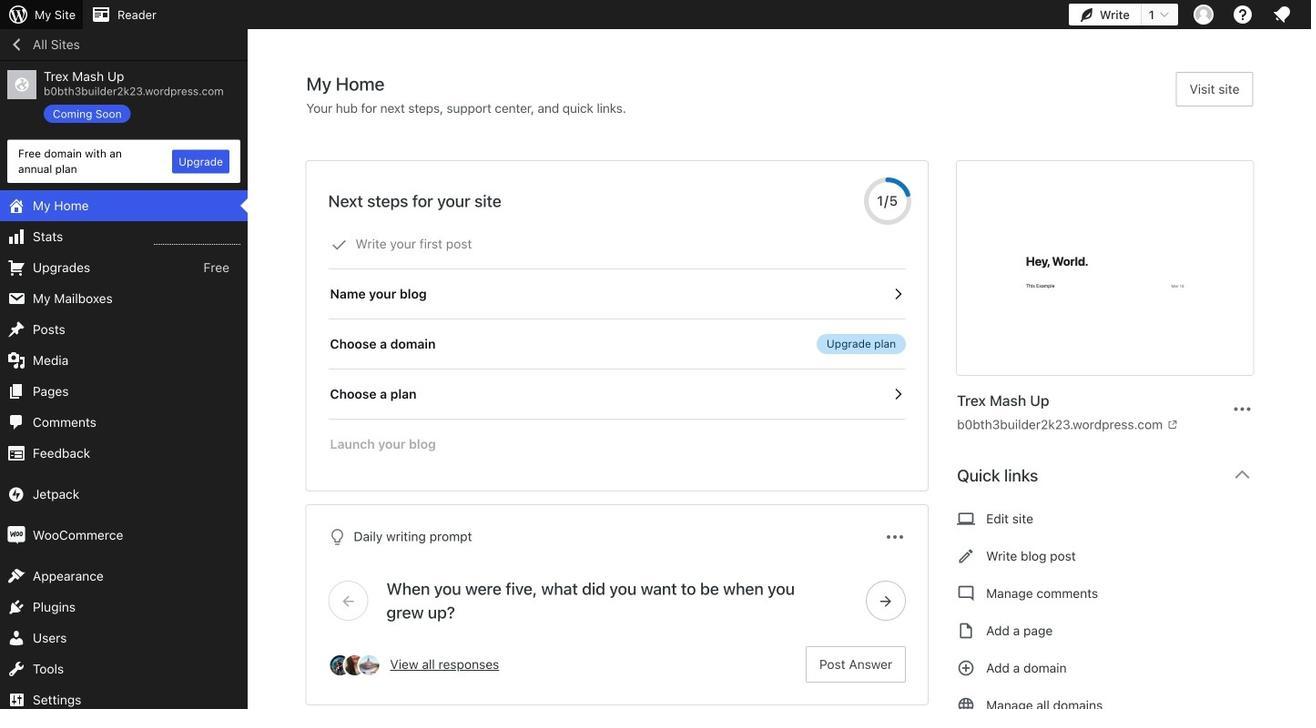 Task type: vqa. For each thing, say whether or not it's contained in the screenshot.
"Learn more" link
no



Task type: locate. For each thing, give the bounding box(es) containing it.
1 vertical spatial img image
[[7, 527, 26, 545]]

img image
[[7, 486, 26, 504], [7, 527, 26, 545]]

0 vertical spatial img image
[[7, 486, 26, 504]]

my profile image
[[1194, 5, 1214, 25]]

2 answered users image from the left
[[358, 654, 381, 678]]

task enabled image
[[890, 286, 907, 302], [890, 386, 907, 403]]

1 vertical spatial task enabled image
[[890, 386, 907, 403]]

answered users image
[[343, 654, 367, 678], [358, 654, 381, 678]]

insert_drive_file image
[[958, 620, 976, 642]]

0 vertical spatial task enabled image
[[890, 286, 907, 302]]

answered users image right answered users icon
[[358, 654, 381, 678]]

2 task enabled image from the top
[[890, 386, 907, 403]]

1 task enabled image from the top
[[890, 286, 907, 302]]

show previous prompt image
[[340, 593, 357, 609]]

main content
[[307, 72, 1269, 710]]

highest hourly views 0 image
[[154, 233, 241, 245]]

1 answered users image from the left
[[343, 654, 367, 678]]

launchpad checklist element
[[328, 220, 907, 469]]

progress bar
[[865, 178, 912, 225]]

answered users image down show previous prompt "image"
[[343, 654, 367, 678]]



Task type: describe. For each thing, give the bounding box(es) containing it.
1 img image from the top
[[7, 486, 26, 504]]

manage your notifications image
[[1272, 4, 1294, 26]]

answered users image
[[328, 654, 352, 678]]

show next prompt image
[[878, 593, 895, 609]]

mode_comment image
[[958, 583, 976, 605]]

2 img image from the top
[[7, 527, 26, 545]]

task complete image
[[331, 237, 348, 253]]

help image
[[1233, 4, 1254, 26]]

more options for site trex mash up image
[[1232, 399, 1254, 420]]

toggle menu image
[[885, 527, 907, 548]]

laptop image
[[958, 508, 976, 530]]

edit image
[[958, 546, 976, 568]]



